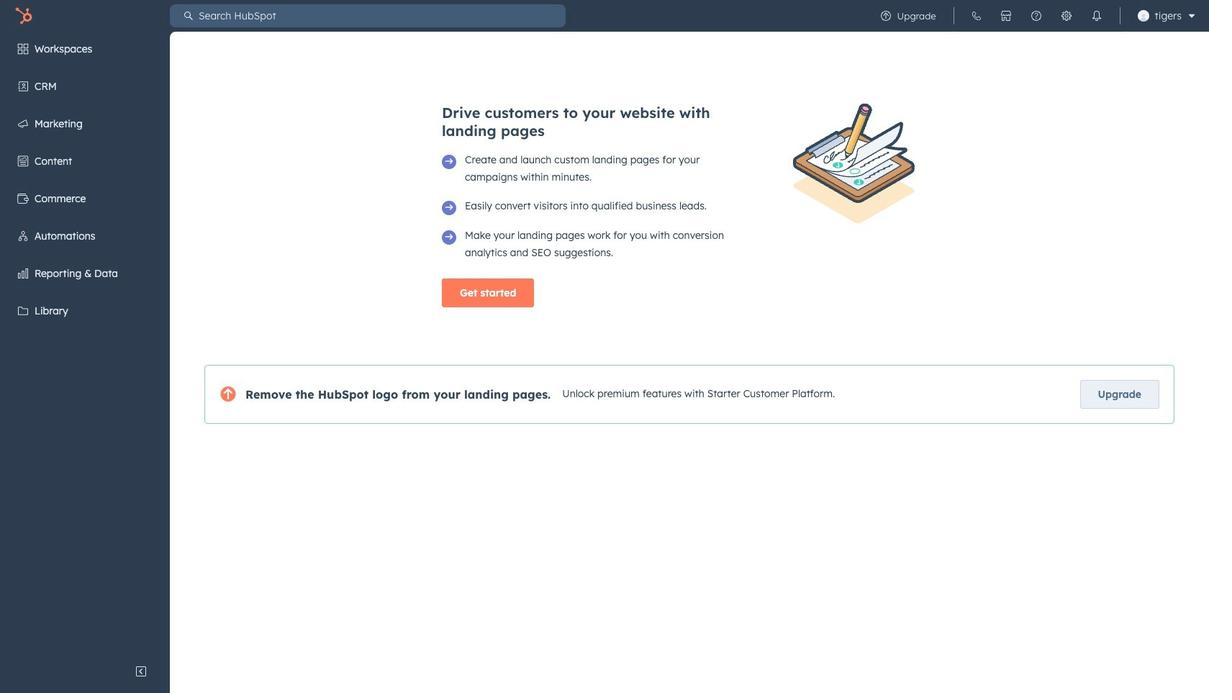 Task type: describe. For each thing, give the bounding box(es) containing it.
settings image
[[1061, 10, 1073, 22]]

notifications image
[[1092, 10, 1103, 22]]

Search HubSpot search field
[[193, 4, 566, 27]]

howard n/a image
[[1138, 10, 1150, 22]]

0 horizontal spatial menu
[[0, 32, 170, 658]]



Task type: locate. For each thing, give the bounding box(es) containing it.
help image
[[1031, 10, 1043, 22]]

menu
[[871, 0, 1201, 32], [0, 32, 170, 658]]

1 horizontal spatial menu
[[871, 0, 1201, 32]]

marketplaces image
[[1001, 10, 1012, 22]]



Task type: vqa. For each thing, say whether or not it's contained in the screenshot.
the Notifications dropdown button
no



